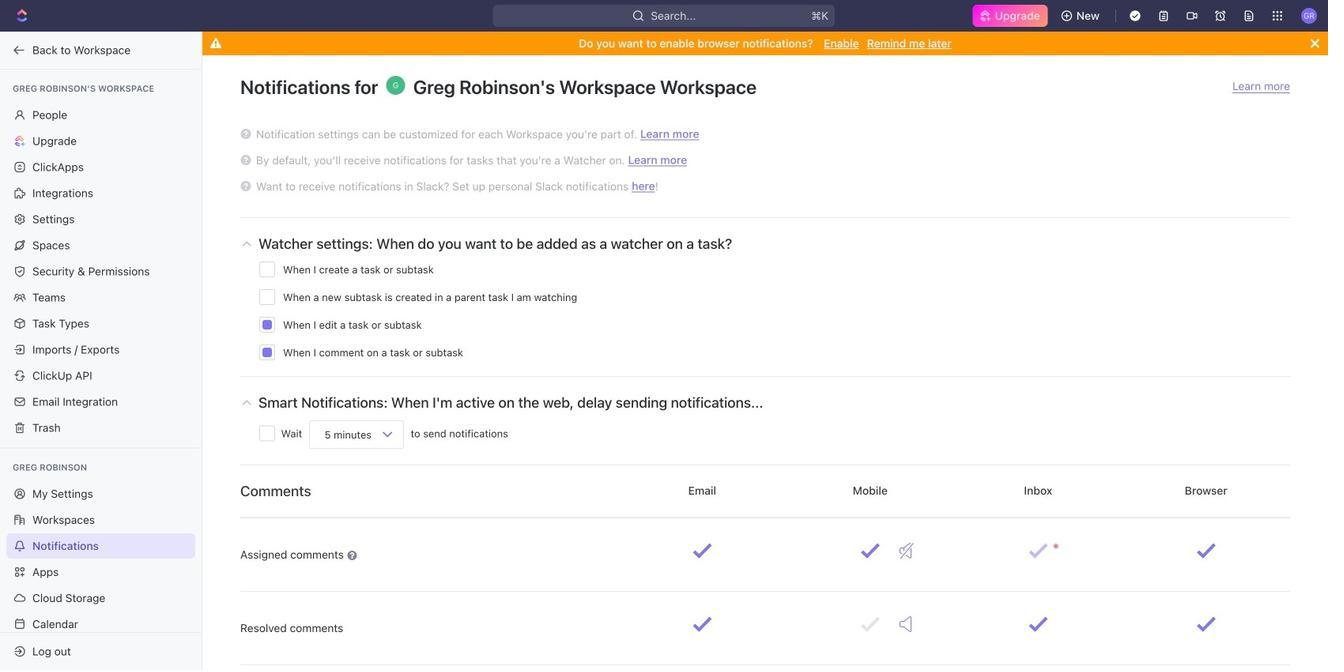 Task type: vqa. For each thing, say whether or not it's contained in the screenshot.
first '-' from the top of the table containing Happiness
no



Task type: locate. For each thing, give the bounding box(es) containing it.
on image
[[900, 617, 911, 632]]



Task type: describe. For each thing, give the bounding box(es) containing it.
off image
[[900, 543, 914, 559]]



